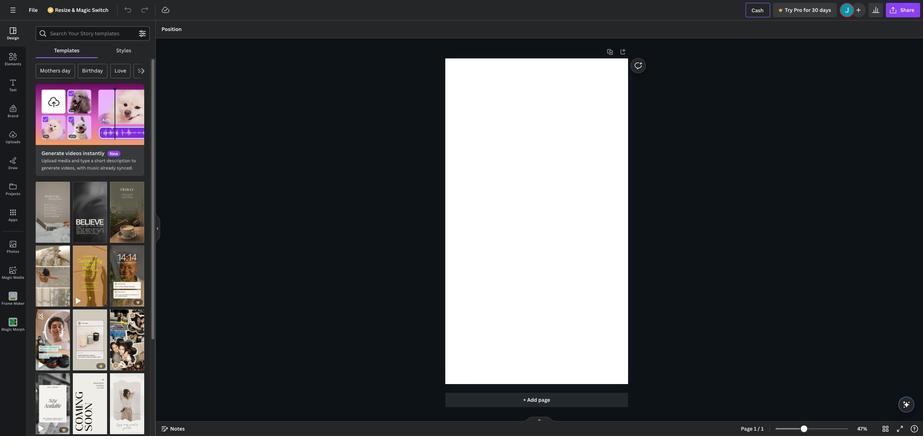 Task type: vqa. For each thing, say whether or not it's contained in the screenshot.
Page 1 Image at the bottom of the page
no



Task type: locate. For each thing, give the bounding box(es) containing it.
neon green beige white outreach program type and photocentric trendy church announcement instagram story group
[[73, 241, 107, 307]]

beige minimalistic modern coming soon launch instagram story image
[[73, 373, 107, 434]]

neutral now available promotion video instagram story group
[[36, 369, 70, 434]]

beige tender vintage aesthetic blog your story group
[[110, 369, 144, 434]]

beige white minimalist modern morning routine list instagram story group
[[36, 178, 70, 243]]

beige tender vintage aesthetic blog your story image
[[110, 373, 144, 434]]

Search Your Story templates search field
[[50, 27, 135, 40]]

neutral minimal photo collage mood board instagram story image
[[36, 246, 70, 307]]

aesthetic feminine motivation quote mood photo coffee your story group
[[110, 178, 144, 243]]

khaki warm ui giveaway business instagram story group
[[73, 305, 107, 370]]



Task type: describe. For each thing, give the bounding box(es) containing it.
brown warm ui giveaway message notification business instagram story image
[[110, 246, 144, 307]]

beige white minimalist modern morning routine list instagram story image
[[36, 182, 70, 243]]

khaki warm ui giveaway business instagram story image
[[73, 310, 107, 370]]

aesthetic feminine motivation quote mood photo coffee your story image
[[110, 182, 144, 243]]

monochrome simple inspirational quote instagram story image
[[73, 182, 107, 243]]

side panel tab list
[[0, 21, 26, 338]]

beige minimalistic modern coming soon launch instagram story group
[[73, 369, 107, 434]]

brown vintage photo collage instagram story group
[[110, 305, 144, 370]]

monochrome simple inspirational quote instagram story group
[[73, 178, 107, 243]]

beauty story ad in teal white elegant labels style group
[[36, 305, 70, 370]]

brown vintage photo collage instagram story image
[[110, 310, 144, 370]]

brown warm ui giveaway message notification business instagram story group
[[110, 241, 144, 307]]

neutral minimal photo collage mood board instagram story group
[[36, 241, 70, 307]]

hide image
[[155, 211, 160, 246]]

show pages image
[[522, 417, 557, 422]]

Zoom button
[[851, 423, 874, 435]]

main menu bar
[[0, 0, 924, 21]]

Design title text field
[[746, 3, 770, 17]]

magic video example usage image
[[36, 84, 144, 145]]



